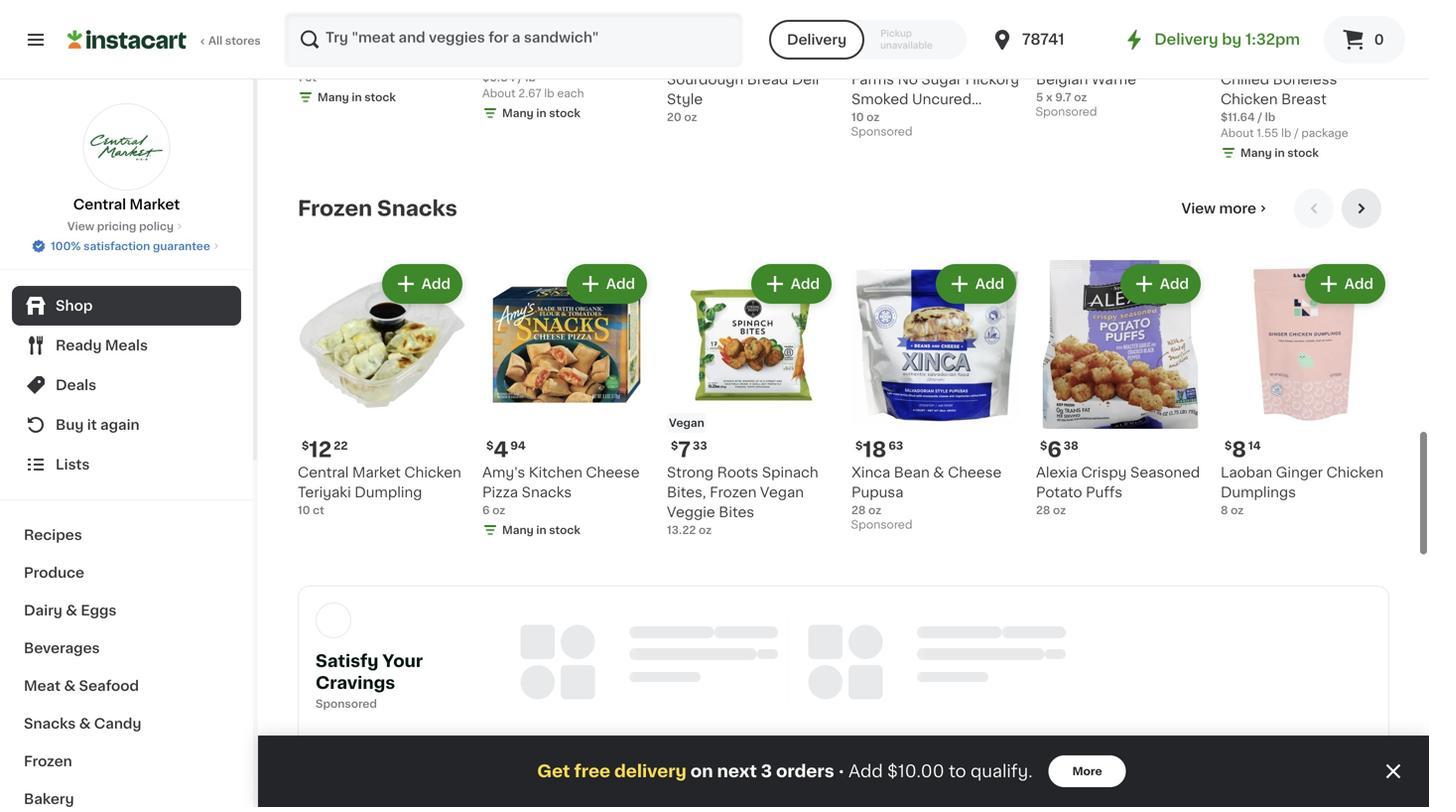 Task type: describe. For each thing, give the bounding box(es) containing it.
all stores link
[[68, 12, 262, 68]]

meat
[[24, 679, 61, 693]]

product group containing 12
[[298, 260, 467, 518]]

$ for $ 7 33
[[671, 440, 679, 451]]

bean
[[894, 466, 930, 479]]

vegan inside strong roots spinach bites, frozen vegan veggie bites 13.22 oz
[[761, 485, 804, 499]]

many inside product group
[[502, 525, 534, 536]]

add button for 7
[[753, 266, 830, 302]]

view pricing policy link
[[67, 218, 186, 234]]

recipes
[[24, 528, 82, 542]]

stock down avocado
[[365, 92, 396, 103]]

get
[[537, 763, 570, 780]]

2 belgian from the top
[[1037, 72, 1089, 86]]

ready meals button
[[12, 326, 241, 365]]

2 vertical spatial /
[[1295, 127, 1299, 138]]

add button for 12
[[384, 266, 461, 302]]

spinach
[[762, 466, 819, 479]]

100% satisfaction guarantee button
[[31, 234, 222, 254]]

98
[[1256, 27, 1271, 38]]

lb right 2.67
[[545, 88, 555, 99]]

ready meals
[[56, 339, 148, 353]]

0 vertical spatial snacks
[[377, 198, 458, 219]]

waffle
[[1092, 72, 1137, 86]]

garrett popcorn logo image
[[316, 603, 352, 638]]

chilled
[[1221, 72, 1270, 86]]

central for central market chicken teriyaki dumpling 10 ct
[[298, 466, 349, 479]]

13.22
[[667, 525, 696, 536]]

24
[[509, 27, 524, 38]]

$ for $ 18 63
[[856, 440, 863, 451]]

nsored
[[338, 698, 377, 709]]

frozen for frozen
[[24, 755, 72, 769]]

deals link
[[12, 365, 241, 405]]

recipes link
[[12, 516, 241, 554]]

buy
[[56, 418, 84, 432]]

pizza
[[483, 485, 518, 499]]

3 inside treatment tracker modal dialog
[[761, 763, 773, 780]]

0 horizontal spatial snacks
[[24, 717, 76, 731]]

bacon,
[[852, 112, 900, 126]]

chicken for 12
[[404, 466, 462, 479]]

8 for laoban ginger chicken dumplings
[[1233, 439, 1247, 460]]

x
[[1047, 92, 1053, 103]]

smoked
[[852, 92, 909, 106]]

treatment tracker modal dialog
[[258, 736, 1430, 807]]

veggie
[[667, 505, 716, 519]]

central for central market sourdough bread deli style 20 oz
[[667, 52, 718, 66]]

4 add button from the left
[[938, 266, 1015, 302]]

view for view pricing policy
[[67, 221, 94, 232]]

ready meals link
[[12, 326, 241, 365]]

$ 8 14
[[1225, 439, 1262, 460]]

amy's kitchen cheese pizza snacks 6 oz
[[483, 466, 640, 516]]

view more button
[[1174, 188, 1279, 228]]

product group containing 4
[[483, 260, 651, 542]]

in down hass avocado 1 ct
[[352, 92, 362, 103]]

lists
[[56, 458, 90, 472]]

natural
[[933, 52, 984, 66]]

1 vertical spatial no
[[904, 112, 924, 126]]

more button
[[1049, 756, 1127, 787]]

policy
[[139, 221, 174, 232]]

78741
[[1023, 32, 1065, 47]]

$2.24 each (estimated) element
[[483, 24, 651, 49]]

$ for $ 8 14
[[1225, 440, 1233, 451]]

beverages
[[24, 641, 100, 655]]

$ 2 24
[[487, 26, 524, 47]]

/pkg (est.)
[[1279, 25, 1361, 41]]

crispy
[[1082, 466, 1127, 479]]

more
[[1220, 201, 1257, 215]]

market for central market sourdough bread deli style 20 oz
[[722, 52, 770, 66]]

0 button
[[1325, 16, 1406, 64]]

all stores
[[209, 35, 261, 46]]

add for 7
[[791, 277, 820, 291]]

item carousel region
[[298, 188, 1390, 570]]

dumpling
[[355, 485, 422, 499]]

17
[[1233, 26, 1254, 47]]

by
[[1223, 32, 1242, 47]]

pederson's natural farms no sugar hickory smoked uncured bacon, no gestation crates
[[852, 52, 1020, 146]]

91
[[1062, 27, 1075, 38]]

bites
[[719, 505, 755, 519]]

add for 6
[[1161, 277, 1190, 291]]

central market sourdough bread deli style 20 oz
[[667, 52, 820, 122]]

(est.) for 17
[[1319, 25, 1361, 41]]

& for candy
[[79, 717, 91, 731]]

add for 4
[[606, 277, 636, 291]]

view more
[[1182, 201, 1257, 215]]

20 inside $ 3 20
[[325, 27, 340, 38]]

bread
[[747, 72, 789, 86]]

central for central market air chilled boneless chicken breast $11.64 / lb about 1.55 lb / package
[[1221, 52, 1272, 66]]

guarantee
[[153, 241, 210, 252]]

& for eggs
[[66, 604, 77, 618]]

/ inside organic bananas $0.84 / lb about 2.67 lb each
[[518, 72, 523, 83]]

$ for $ 12 22
[[302, 440, 309, 451]]

cheese inside xinca bean & cheese pupusa 28 oz
[[948, 466, 1002, 479]]

xinca
[[852, 466, 891, 479]]

many in stock down 2.67
[[502, 108, 581, 118]]

$ 12 22
[[302, 439, 348, 460]]

all inside all stores link
[[209, 35, 223, 46]]

•
[[839, 763, 845, 779]]

18
[[863, 439, 887, 460]]

14
[[1249, 440, 1262, 451]]

alexia crispy seasoned potato puffs 28 oz
[[1037, 466, 1201, 516]]

lb right the 1.55
[[1282, 127, 1292, 138]]

frozen link
[[12, 743, 241, 780]]

oz inside belgian boys original belgian waffle 5 x 9.7 oz
[[1075, 92, 1088, 103]]

frozen for frozen snacks
[[298, 198, 373, 219]]

bakery link
[[12, 780, 241, 807]]

delivery
[[615, 763, 687, 780]]

frozen inside strong roots spinach bites, frozen vegan veggie bites 13.22 oz
[[710, 485, 757, 499]]

$ 7 91
[[1041, 26, 1075, 47]]

seasoned
[[1131, 466, 1201, 479]]

strong
[[667, 466, 714, 479]]

each inside organic bananas $0.84 / lb about 2.67 lb each
[[557, 88, 584, 99]]

$ for $ 8 49
[[856, 27, 863, 38]]

breast
[[1282, 92, 1327, 106]]

94
[[511, 440, 526, 451]]

seafood
[[79, 679, 139, 693]]

view pricing policy
[[67, 221, 174, 232]]

8 for pederson's natural farms no sugar hickory smoked uncured bacon, no gestation crates
[[863, 26, 878, 47]]

in down 2.67
[[537, 108, 547, 118]]

10 oz
[[852, 112, 880, 122]]

0 horizontal spatial 3
[[309, 26, 323, 47]]

stock inside item carousel region
[[549, 525, 581, 536]]

oz inside amy's kitchen cheese pizza snacks 6 oz
[[493, 505, 506, 516]]

central market
[[73, 198, 180, 212]]

pederson's
[[852, 52, 930, 66]]

amy's
[[483, 466, 525, 479]]

oz inside laoban ginger chicken dumplings 8 oz
[[1231, 505, 1245, 516]]

0 vertical spatial sponsored badge image
[[1037, 107, 1097, 118]]

sponsored badge image for 8
[[852, 126, 912, 138]]

about inside central market air chilled boneless chicken breast $11.64 / lb about 1.55 lb / package
[[1221, 127, 1255, 138]]

to
[[949, 763, 967, 780]]

$5.81 element
[[667, 24, 836, 49]]

$ for $ 7 91
[[1041, 27, 1048, 38]]

1.55
[[1257, 127, 1279, 138]]

many down the 1.55
[[1241, 147, 1273, 158]]

dairy & eggs
[[24, 604, 117, 618]]

12
[[309, 439, 332, 460]]

orders
[[776, 763, 835, 780]]

dairy
[[24, 604, 62, 618]]

many in stock down the 1.55
[[1241, 147, 1320, 158]]

pupusa
[[852, 485, 904, 499]]



Task type: locate. For each thing, give the bounding box(es) containing it.
sponsored badge image down 9.7
[[1037, 107, 1097, 118]]

2 horizontal spatial /
[[1295, 127, 1299, 138]]

28 for 18
[[852, 505, 866, 516]]

oz down style
[[685, 112, 698, 122]]

oz
[[1075, 92, 1088, 103], [685, 112, 698, 122], [867, 112, 880, 122], [493, 505, 506, 516], [869, 505, 882, 516], [1054, 505, 1067, 516], [1231, 505, 1245, 516], [699, 525, 712, 536]]

28
[[852, 505, 866, 516], [1037, 505, 1051, 516]]

$ inside $ 7 33
[[671, 440, 679, 451]]

7 left the 33
[[679, 439, 691, 460]]

cheese inside amy's kitchen cheese pizza snacks 6 oz
[[586, 466, 640, 479]]

market up boneless
[[1276, 52, 1324, 66]]

& right bean at the right bottom of page
[[934, 466, 945, 479]]

view inside popup button
[[1182, 201, 1217, 215]]

$ 6 38
[[1041, 439, 1079, 460]]

view for view more
[[1182, 201, 1217, 215]]

0 vertical spatial 6
[[1048, 439, 1062, 460]]

1 horizontal spatial (est.)
[[1319, 25, 1361, 41]]

ct inside hass avocado 1 ct
[[305, 72, 317, 83]]

0 horizontal spatial frozen
[[24, 755, 72, 769]]

many down the pizza
[[502, 525, 534, 536]]

1 vertical spatial vegan
[[761, 485, 804, 499]]

laoban
[[1221, 466, 1273, 479]]

organic for organic
[[485, 4, 530, 15]]

$ inside '$ 8 14'
[[1225, 440, 1233, 451]]

0 vertical spatial belgian
[[1037, 52, 1089, 66]]

add for 8
[[1345, 277, 1374, 291]]

0 vertical spatial vegan
[[669, 417, 705, 428]]

(est.) inside $17.98 per package (estimated) element
[[1319, 25, 1361, 41]]

2 28 from the left
[[1037, 505, 1051, 516]]

1 horizontal spatial /
[[1258, 112, 1263, 122]]

20 down style
[[667, 112, 682, 122]]

$ inside $ 8 49
[[856, 27, 863, 38]]

pricing
[[97, 221, 136, 232]]

/
[[518, 72, 523, 83], [1258, 112, 1263, 122], [1295, 127, 1299, 138]]

oz inside central market sourdough bread deli style 20 oz
[[685, 112, 698, 122]]

about down the $11.64
[[1221, 127, 1255, 138]]

central up sourdough
[[667, 52, 718, 66]]

0 horizontal spatial about
[[483, 88, 516, 99]]

$ 3 20
[[302, 26, 340, 47]]

$ inside the $ 6 38
[[1041, 440, 1048, 451]]

0 vertical spatial each
[[532, 25, 571, 41]]

(est.) up air
[[1319, 25, 1361, 41]]

20 up hass
[[325, 27, 340, 38]]

oz inside xinca bean & cheese pupusa 28 oz
[[869, 505, 882, 516]]

2 horizontal spatial frozen
[[710, 485, 757, 499]]

0 horizontal spatial all
[[209, 35, 223, 46]]

about
[[483, 88, 516, 99], [1221, 127, 1255, 138]]

10 up crates
[[852, 112, 864, 122]]

many in stock down hass avocado 1 ct
[[318, 92, 396, 103]]

sponsored badge image for 18
[[852, 520, 912, 531]]

2 vertical spatial snacks
[[24, 717, 76, 731]]

$ inside $ 12 22
[[302, 440, 309, 451]]

1 vertical spatial 7
[[679, 439, 691, 460]]

central
[[667, 52, 718, 66], [1221, 52, 1272, 66], [73, 198, 126, 212], [298, 466, 349, 479]]

0 horizontal spatial cheese
[[586, 466, 640, 479]]

delivery inside button
[[787, 33, 847, 47]]

1 horizontal spatial all
[[345, 738, 360, 749]]

1 vertical spatial about
[[1221, 127, 1255, 138]]

organic up 24
[[485, 4, 530, 15]]

1 vertical spatial frozen
[[710, 485, 757, 499]]

0 horizontal spatial 7
[[679, 439, 691, 460]]

1 vertical spatial 20
[[667, 112, 682, 122]]

add for 12
[[422, 277, 451, 291]]

sourdough
[[667, 72, 744, 86]]

3
[[309, 26, 323, 47], [761, 763, 773, 780]]

1 horizontal spatial view
[[316, 738, 343, 749]]

boneless
[[1274, 72, 1338, 86]]

1 horizontal spatial about
[[1221, 127, 1255, 138]]

belgian down $ 7 91
[[1037, 52, 1089, 66]]

vegan up the 33
[[669, 417, 705, 428]]

0 vertical spatial view
[[1182, 201, 1217, 215]]

market for central market air chilled boneless chicken breast $11.64 / lb about 1.55 lb / package
[[1276, 52, 1324, 66]]

1:32pm
[[1246, 32, 1301, 47]]

9.7
[[1056, 92, 1072, 103]]

3 add button from the left
[[753, 266, 830, 302]]

100%
[[51, 241, 81, 252]]

2 vertical spatial frozen
[[24, 755, 72, 769]]

8
[[863, 26, 878, 47], [1233, 439, 1247, 460], [1221, 505, 1229, 516]]

7 for belgian boys original belgian waffle
[[1048, 26, 1061, 47]]

0 vertical spatial frozen
[[298, 198, 373, 219]]

6 add button from the left
[[1308, 266, 1384, 302]]

7 left 91
[[1048, 26, 1061, 47]]

many
[[318, 92, 349, 103], [502, 108, 534, 118], [1241, 147, 1273, 158], [502, 525, 534, 536]]

in
[[352, 92, 362, 103], [537, 108, 547, 118], [1275, 147, 1286, 158], [537, 525, 547, 536]]

0 horizontal spatial 8
[[863, 26, 878, 47]]

1
[[298, 72, 303, 83]]

$ for $ 3 20
[[302, 27, 309, 38]]

oz inside strong roots spinach bites, frozen vegan veggie bites 13.22 oz
[[699, 525, 712, 536]]

view for view all
[[316, 738, 343, 749]]

more
[[1073, 766, 1103, 777]]

2 horizontal spatial chicken
[[1327, 466, 1384, 479]]

$ inside '$ 4 94'
[[487, 440, 494, 451]]

eggs
[[81, 604, 117, 618]]

49
[[880, 27, 895, 38]]

$0.84
[[483, 72, 516, 83]]

0 vertical spatial organic
[[485, 4, 530, 15]]

1 vertical spatial belgian
[[1037, 72, 1089, 86]]

100% satisfaction guarantee
[[51, 241, 210, 252]]

(est.) inside $2.24 each (estimated) element
[[575, 25, 617, 41]]

central up chilled
[[1221, 52, 1272, 66]]

1 horizontal spatial cheese
[[948, 466, 1002, 479]]

free
[[574, 763, 611, 780]]

1 vertical spatial /
[[1258, 112, 1263, 122]]

avocado
[[336, 52, 398, 66]]

$ inside $ 3 20
[[302, 27, 309, 38]]

teriyaki
[[298, 485, 351, 499]]

about down the $0.84
[[483, 88, 516, 99]]

central up teriyaki
[[298, 466, 349, 479]]

8 left 49
[[863, 26, 878, 47]]

28 inside xinca bean & cheese pupusa 28 oz
[[852, 505, 866, 516]]

0 vertical spatial all
[[209, 35, 223, 46]]

delivery by 1:32pm
[[1155, 32, 1301, 47]]

sponsored badge image down "pupusa"
[[852, 520, 912, 531]]

1 horizontal spatial 20
[[667, 112, 682, 122]]

delivery up original
[[1155, 32, 1219, 47]]

beverages link
[[12, 630, 241, 667]]

0 horizontal spatial 20
[[325, 27, 340, 38]]

uncured
[[913, 92, 972, 106]]

oz down dumplings
[[1231, 505, 1245, 516]]

1 vertical spatial 6
[[483, 505, 490, 516]]

6 inside amy's kitchen cheese pizza snacks 6 oz
[[483, 505, 490, 516]]

oz down the pizza
[[493, 505, 506, 516]]

buy it again link
[[12, 405, 241, 445]]

1 horizontal spatial 3
[[761, 763, 773, 780]]

in inside product group
[[537, 525, 547, 536]]

$ inside $ 17 98
[[1225, 27, 1233, 38]]

satisfy your cravings spo nsored
[[316, 653, 423, 709]]

oz down "pupusa"
[[869, 505, 882, 516]]

1 horizontal spatial chicken
[[1221, 92, 1278, 106]]

lb
[[526, 72, 536, 83], [545, 88, 555, 99], [1266, 112, 1276, 122], [1282, 127, 1292, 138]]

lists link
[[12, 445, 241, 485]]

frozen snacks
[[298, 198, 458, 219]]

no down pederson's
[[898, 72, 918, 86]]

view down spo on the left of page
[[316, 738, 343, 749]]

0 horizontal spatial view
[[67, 221, 94, 232]]

& for seafood
[[64, 679, 76, 693]]

central inside central market chicken teriyaki dumpling 10 ct
[[298, 466, 349, 479]]

8 down dumplings
[[1221, 505, 1229, 516]]

5 add button from the left
[[1123, 266, 1200, 302]]

1 vertical spatial organic
[[483, 52, 538, 66]]

snacks inside amy's kitchen cheese pizza snacks 6 oz
[[522, 485, 572, 499]]

delivery up deli
[[787, 33, 847, 47]]

ct inside central market chicken teriyaki dumpling 10 ct
[[313, 505, 325, 516]]

28 down "pupusa"
[[852, 505, 866, 516]]

1 horizontal spatial 6
[[1048, 439, 1062, 460]]

$ 18 63
[[856, 439, 904, 460]]

1 vertical spatial ct
[[313, 505, 325, 516]]

0 horizontal spatial vegan
[[669, 417, 705, 428]]

& left the "candy"
[[79, 717, 91, 731]]

hickory
[[966, 72, 1020, 86]]

product group
[[852, 0, 1021, 146], [1037, 0, 1205, 123], [298, 260, 467, 518], [483, 260, 651, 542], [667, 260, 836, 538], [852, 260, 1021, 536], [1037, 260, 1205, 518], [1221, 260, 1390, 518]]

satisfy
[[316, 653, 379, 670]]

0 horizontal spatial chicken
[[404, 466, 462, 479]]

10
[[852, 112, 864, 122], [298, 505, 310, 516]]

meals
[[105, 339, 148, 353]]

1 horizontal spatial delivery
[[1155, 32, 1219, 47]]

1 vertical spatial 10
[[298, 505, 310, 516]]

add button for 4
[[569, 266, 645, 302]]

market inside central market sourdough bread deli style 20 oz
[[722, 52, 770, 66]]

candy
[[94, 717, 141, 731]]

1 horizontal spatial vegan
[[761, 485, 804, 499]]

view up "100%"
[[67, 221, 94, 232]]

0 horizontal spatial 28
[[852, 505, 866, 516]]

chicken down chilled
[[1221, 92, 1278, 106]]

& right meat
[[64, 679, 76, 693]]

1 horizontal spatial frozen
[[298, 198, 373, 219]]

& inside xinca bean & cheese pupusa 28 oz
[[934, 466, 945, 479]]

chicken up "dumpling" in the left of the page
[[404, 466, 462, 479]]

strong roots spinach bites, frozen vegan veggie bites 13.22 oz
[[667, 466, 819, 536]]

belgian boys original belgian waffle 5 x 9.7 oz
[[1037, 52, 1185, 103]]

sponsored badge image inside product group
[[852, 520, 912, 531]]

style
[[667, 92, 703, 106]]

0 vertical spatial about
[[483, 88, 516, 99]]

central inside central market air chilled boneless chicken breast $11.64 / lb about 1.55 lb / package
[[1221, 52, 1272, 66]]

farms
[[852, 72, 895, 86]]

oz down smoked
[[867, 112, 880, 122]]

in down amy's kitchen cheese pizza snacks 6 oz
[[537, 525, 547, 536]]

1 vertical spatial each
[[557, 88, 584, 99]]

buy it again
[[56, 418, 140, 432]]

28 for 6
[[1037, 505, 1051, 516]]

$17.98 per package (estimated) element
[[1221, 24, 1390, 49]]

oz down the veggie
[[699, 525, 712, 536]]

snacks & candy
[[24, 717, 141, 731]]

each up bananas
[[532, 25, 571, 41]]

/ left package
[[1295, 127, 1299, 138]]

chicken inside laoban ginger chicken dumplings 8 oz
[[1327, 466, 1384, 479]]

$ for $ 17 98
[[1225, 27, 1233, 38]]

central market logo image
[[83, 103, 170, 191]]

1 28 from the left
[[852, 505, 866, 516]]

3 up hass
[[309, 26, 323, 47]]

ginger
[[1277, 466, 1324, 479]]

all left stores at the top of the page
[[209, 35, 223, 46]]

3 right 'next'
[[761, 763, 773, 780]]

$ 8 49
[[856, 26, 895, 47]]

market up policy at the top left of the page
[[130, 198, 180, 212]]

product group containing 6
[[1037, 260, 1205, 518]]

no down uncured
[[904, 112, 924, 126]]

bananas
[[542, 52, 602, 66]]

28 down potato
[[1037, 505, 1051, 516]]

add button for 8
[[1308, 266, 1384, 302]]

roots
[[718, 466, 759, 479]]

all down nsored
[[345, 738, 360, 749]]

market up "dumpling" in the left of the page
[[352, 466, 401, 479]]

$ inside $ 18 63
[[856, 440, 863, 451]]

many in stock down amy's kitchen cheese pizza snacks 6 oz
[[502, 525, 581, 536]]

28 inside 'alexia crispy seasoned potato puffs 28 oz'
[[1037, 505, 1051, 516]]

market
[[722, 52, 770, 66], [1276, 52, 1324, 66], [130, 198, 180, 212], [352, 466, 401, 479]]

vegan down "spinach"
[[761, 485, 804, 499]]

1 belgian from the top
[[1037, 52, 1089, 66]]

many down hass avocado 1 ct
[[318, 92, 349, 103]]

8 inside laoban ginger chicken dumplings 8 oz
[[1221, 505, 1229, 516]]

2 vertical spatial view
[[316, 738, 343, 749]]

market down $5.81 element at the top
[[722, 52, 770, 66]]

10 inside central market chicken teriyaki dumpling 10 ct
[[298, 505, 310, 516]]

central market link
[[73, 103, 180, 214]]

7 inside item carousel region
[[679, 439, 691, 460]]

central up pricing at the left of the page
[[73, 198, 126, 212]]

market inside central market air chilled boneless chicken breast $11.64 / lb about 1.55 lb / package
[[1276, 52, 1324, 66]]

8 left 14
[[1233, 439, 1247, 460]]

2 cheese from the left
[[948, 466, 1002, 479]]

all
[[209, 35, 223, 46], [345, 738, 360, 749]]

None search field
[[284, 12, 744, 68]]

1 add button from the left
[[384, 266, 461, 302]]

sponsored badge image down bacon, at the top right
[[852, 126, 912, 138]]

belgian up 9.7
[[1037, 72, 1089, 86]]

stock down package
[[1288, 147, 1320, 158]]

10 down teriyaki
[[298, 505, 310, 516]]

0 horizontal spatial delivery
[[787, 33, 847, 47]]

1 vertical spatial sponsored badge image
[[852, 126, 912, 138]]

1 vertical spatial snacks
[[522, 485, 572, 499]]

2 horizontal spatial view
[[1182, 201, 1217, 215]]

1 horizontal spatial 10
[[852, 112, 864, 122]]

$ for $ 6 38
[[1041, 440, 1048, 451]]

organic inside organic bananas $0.84 / lb about 2.67 lb each
[[483, 52, 538, 66]]

1 (est.) from the left
[[575, 25, 617, 41]]

many in stock inside product group
[[502, 525, 581, 536]]

20
[[325, 27, 340, 38], [667, 112, 682, 122]]

1 vertical spatial 8
[[1233, 439, 1247, 460]]

oz down potato
[[1054, 505, 1067, 516]]

7 for strong roots spinach bites, frozen vegan veggie bites
[[679, 439, 691, 460]]

1 vertical spatial all
[[345, 738, 360, 749]]

& left eggs
[[66, 604, 77, 618]]

add inside treatment tracker modal dialog
[[849, 763, 883, 780]]

add button for 6
[[1123, 266, 1200, 302]]

(est.) for 2
[[575, 25, 617, 41]]

stores
[[225, 35, 261, 46]]

satisfaction
[[84, 241, 150, 252]]

6 left 38 in the right bottom of the page
[[1048, 439, 1062, 460]]

many down 2.67
[[502, 108, 534, 118]]

(est.)
[[575, 25, 617, 41], [1319, 25, 1361, 41]]

0 vertical spatial 10
[[852, 112, 864, 122]]

0 vertical spatial 8
[[863, 26, 878, 47]]

lb up the 1.55
[[1266, 112, 1276, 122]]

delivery for delivery
[[787, 33, 847, 47]]

cheese right bean at the right bottom of page
[[948, 466, 1002, 479]]

delivery for delivery by 1:32pm
[[1155, 32, 1219, 47]]

1 vertical spatial 3
[[761, 763, 773, 780]]

market inside central market chicken teriyaki dumpling 10 ct
[[352, 466, 401, 479]]

market for central market
[[130, 198, 180, 212]]

0 horizontal spatial /
[[518, 72, 523, 83]]

1 horizontal spatial 8
[[1221, 505, 1229, 516]]

$ inside $ 2 24
[[487, 27, 494, 38]]

22
[[334, 440, 348, 451]]

dumplings
[[1221, 485, 1297, 499]]

view all
[[316, 738, 360, 749]]

0 horizontal spatial 6
[[483, 505, 490, 516]]

puffs
[[1086, 485, 1123, 499]]

chicken inside central market air chilled boneless chicken breast $11.64 / lb about 1.55 lb / package
[[1221, 92, 1278, 106]]

2 horizontal spatial snacks
[[522, 485, 572, 499]]

oz inside 'alexia crispy seasoned potato puffs 28 oz'
[[1054, 505, 1067, 516]]

lb up 2.67
[[526, 72, 536, 83]]

Search field
[[286, 14, 742, 66]]

2 horizontal spatial 8
[[1233, 439, 1247, 460]]

it
[[87, 418, 97, 432]]

6 down the pizza
[[483, 505, 490, 516]]

view left more
[[1182, 201, 1217, 215]]

$ for $ 2 24
[[487, 27, 494, 38]]

(est.) up bananas
[[575, 25, 617, 41]]

$ for $ 4 94
[[487, 440, 494, 451]]

ct down teriyaki
[[313, 505, 325, 516]]

bites,
[[667, 485, 707, 499]]

instacart logo image
[[68, 28, 187, 52]]

central inside central market sourdough bread deli style 20 oz
[[667, 52, 718, 66]]

2 (est.) from the left
[[1319, 25, 1361, 41]]

central for central market
[[73, 198, 126, 212]]

chicken right ginger
[[1327, 466, 1384, 479]]

delivery
[[1155, 32, 1219, 47], [787, 33, 847, 47]]

0 vertical spatial 20
[[325, 27, 340, 38]]

organic up the $0.84
[[483, 52, 538, 66]]

1 vertical spatial view
[[67, 221, 94, 232]]

2 add button from the left
[[569, 266, 645, 302]]

organic for organic bananas $0.84 / lb about 2.67 lb each
[[483, 52, 538, 66]]

/ up the 1.55
[[1258, 112, 1263, 122]]

service type group
[[770, 20, 967, 60]]

product group containing 18
[[852, 260, 1021, 536]]

$ 17 98
[[1225, 26, 1271, 47]]

stock down amy's kitchen cheese pizza snacks 6 oz
[[549, 525, 581, 536]]

cheese right 'kitchen'
[[586, 466, 640, 479]]

0 vertical spatial ct
[[305, 72, 317, 83]]

$ inside $ 7 91
[[1041, 27, 1048, 38]]

about inside organic bananas $0.84 / lb about 2.67 lb each
[[483, 88, 516, 99]]

deals
[[56, 378, 96, 392]]

hass
[[298, 52, 333, 66]]

in down the 1.55
[[1275, 147, 1286, 158]]

snacks & candy link
[[12, 705, 241, 743]]

oz right 9.7
[[1075, 92, 1088, 103]]

2 vertical spatial 8
[[1221, 505, 1229, 516]]

market for central market chicken teriyaki dumpling 10 ct
[[352, 466, 401, 479]]

1 cheese from the left
[[586, 466, 640, 479]]

0 vertical spatial 3
[[309, 26, 323, 47]]

organic bananas $0.84 / lb about 2.67 lb each
[[483, 52, 602, 99]]

chicken inside central market chicken teriyaki dumpling 10 ct
[[404, 466, 462, 479]]

no
[[898, 72, 918, 86], [904, 112, 924, 126]]

2 vertical spatial sponsored badge image
[[852, 520, 912, 531]]

1 horizontal spatial 28
[[1037, 505, 1051, 516]]

2.67
[[519, 88, 542, 99]]

1 horizontal spatial 7
[[1048, 26, 1061, 47]]

each down bananas
[[557, 88, 584, 99]]

0 horizontal spatial (est.)
[[575, 25, 617, 41]]

meat & seafood link
[[12, 667, 241, 705]]

sponsored badge image
[[1037, 107, 1097, 118], [852, 126, 912, 138], [852, 520, 912, 531]]

0 vertical spatial no
[[898, 72, 918, 86]]

stock down organic bananas $0.84 / lb about 2.67 lb each
[[549, 108, 581, 118]]

delivery button
[[770, 20, 865, 60]]

38
[[1064, 440, 1079, 451]]

0
[[1375, 33, 1385, 47]]

shop
[[56, 299, 93, 313]]

0 vertical spatial /
[[518, 72, 523, 83]]

central market chicken teriyaki dumpling 10 ct
[[298, 466, 462, 516]]

1 horizontal spatial snacks
[[377, 198, 458, 219]]

0 horizontal spatial 10
[[298, 505, 310, 516]]

ct right 1
[[305, 72, 317, 83]]

chicken for 8
[[1327, 466, 1384, 479]]

/ up 2.67
[[518, 72, 523, 83]]

0 vertical spatial 7
[[1048, 26, 1061, 47]]

20 inside central market sourdough bread deli style 20 oz
[[667, 112, 682, 122]]



Task type: vqa. For each thing, say whether or not it's contained in the screenshot.
the seasoning,
no



